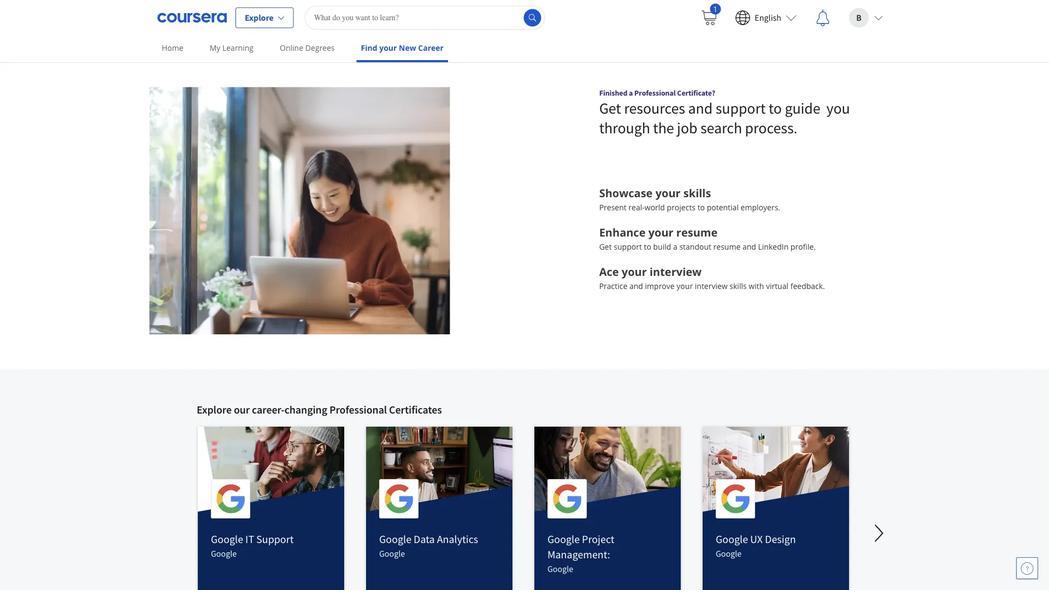 Task type: locate. For each thing, give the bounding box(es) containing it.
explore left the our
[[197, 403, 232, 417]]

to inside enhance your resume get support to build a standout resume and linkedin profile.
[[644, 242, 652, 252]]

you
[[827, 98, 851, 118]]

professional inside finished a professional certificate? get resources and support to guide  you through the job search process.
[[635, 88, 676, 98]]

1 horizontal spatial a
[[674, 242, 678, 252]]

1 horizontal spatial to
[[698, 202, 705, 213]]

2 horizontal spatial to
[[769, 98, 782, 118]]

interview down standout
[[695, 281, 728, 292]]

and down certificate?
[[689, 98, 713, 118]]

enhance
[[600, 225, 646, 240]]

explore
[[245, 12, 274, 23], [197, 403, 232, 417]]

1 horizontal spatial and
[[689, 98, 713, 118]]

career
[[418, 43, 444, 53]]

ace your interview practice and improve your interview skills with virtual feedback.
[[600, 264, 826, 292]]

and inside enhance your resume get support to build a standout resume and linkedin profile.
[[743, 242, 757, 252]]

1 vertical spatial professional
[[330, 403, 387, 417]]

a inside enhance your resume get support to build a standout resume and linkedin profile.
[[674, 242, 678, 252]]

google it support google
[[211, 533, 294, 559]]

0 horizontal spatial skills
[[684, 186, 712, 201]]

resume right standout
[[714, 242, 741, 252]]

google it support link
[[211, 533, 294, 546]]

your right improve
[[677, 281, 693, 292]]

skills inside ace your interview practice and improve your interview skills with virtual feedback.
[[730, 281, 747, 292]]

google
[[211, 533, 243, 546], [379, 533, 412, 546], [548, 533, 580, 546], [716, 533, 749, 546], [211, 548, 237, 559], [379, 548, 405, 559], [716, 548, 742, 559], [548, 564, 574, 575]]

online
[[280, 43, 303, 53]]

and
[[689, 98, 713, 118], [743, 242, 757, 252], [630, 281, 643, 292]]

your up the projects
[[656, 186, 681, 201]]

your inside showcase your skills present real-world projects to potential employers.
[[656, 186, 681, 201]]

a right build
[[674, 242, 678, 252]]

None search field
[[305, 6, 545, 30]]

explore inside popup button
[[245, 12, 274, 23]]

real-
[[629, 202, 645, 213]]

1 vertical spatial skills
[[730, 281, 747, 292]]

coursera image
[[157, 9, 227, 27]]

and inside finished a professional certificate? get resources and support to guide  you through the job search process.
[[689, 98, 713, 118]]

potential
[[707, 202, 739, 213]]

google up management:
[[548, 533, 580, 546]]

standout
[[680, 242, 712, 252]]

resume up standout
[[677, 225, 718, 240]]

1 vertical spatial support
[[614, 242, 642, 252]]

skills left with
[[730, 281, 747, 292]]

0 vertical spatial professional
[[635, 88, 676, 98]]

1 vertical spatial get
[[600, 242, 612, 252]]

feedback.
[[791, 281, 826, 292]]

your up build
[[649, 225, 674, 240]]

get down enhance
[[600, 242, 612, 252]]

job
[[677, 118, 698, 137]]

2 horizontal spatial and
[[743, 242, 757, 252]]

1 vertical spatial explore
[[197, 403, 232, 417]]

to left build
[[644, 242, 652, 252]]

a
[[629, 88, 633, 98], [674, 242, 678, 252]]

1 horizontal spatial support
[[716, 98, 766, 118]]

to
[[769, 98, 782, 118], [698, 202, 705, 213], [644, 242, 652, 252]]

support down enhance
[[614, 242, 642, 252]]

certificate?
[[678, 88, 716, 98]]

0 vertical spatial get
[[600, 98, 622, 118]]

search
[[701, 118, 743, 137]]

0 horizontal spatial and
[[630, 281, 643, 292]]

support up search on the top right
[[716, 98, 766, 118]]

projects
[[667, 202, 696, 213]]

get down finished
[[600, 98, 622, 118]]

find your new career link
[[357, 36, 448, 62]]

my
[[210, 43, 221, 53]]

b
[[857, 12, 862, 23]]

google ux design google
[[716, 533, 796, 559]]

your right find
[[380, 43, 397, 53]]

career-
[[252, 403, 285, 417]]

present
[[600, 202, 627, 213]]

google down management:
[[548, 564, 574, 575]]

showcase
[[600, 186, 653, 201]]

english
[[755, 12, 782, 23]]

interview
[[650, 264, 702, 279], [695, 281, 728, 292]]

your inside enhance your resume get support to build a standout resume and linkedin profile.
[[649, 225, 674, 240]]

google left ux
[[716, 533, 749, 546]]

0 horizontal spatial professional
[[330, 403, 387, 417]]

explore up learning
[[245, 12, 274, 23]]

resume
[[677, 225, 718, 240], [714, 242, 741, 252]]

1
[[714, 4, 718, 14]]

it
[[246, 533, 254, 546]]

professional right changing
[[330, 403, 387, 417]]

to up process.
[[769, 98, 782, 118]]

0 vertical spatial support
[[716, 98, 766, 118]]

help center image
[[1021, 562, 1034, 575]]

get
[[600, 98, 622, 118], [600, 242, 612, 252]]

project
[[582, 533, 615, 546]]

skills up the projects
[[684, 186, 712, 201]]

2 get from the top
[[600, 242, 612, 252]]

find
[[361, 43, 378, 53]]

english button
[[727, 0, 806, 35]]

career academy - gateway certificates carousel element
[[191, 369, 1050, 590]]

support inside finished a professional certificate? get resources and support to guide  you through the job search process.
[[716, 98, 766, 118]]

0 vertical spatial and
[[689, 98, 713, 118]]

skills
[[684, 186, 712, 201], [730, 281, 747, 292]]

explore button
[[236, 7, 294, 28]]

0 vertical spatial resume
[[677, 225, 718, 240]]

google data analytics link
[[379, 533, 479, 546]]

certificates
[[389, 403, 442, 417]]

explore for explore
[[245, 12, 274, 23]]

explore inside career academy - gateway certificates carousel element
[[197, 403, 232, 417]]

find your new career
[[361, 43, 444, 53]]

a right finished
[[629, 88, 633, 98]]

showcase your skills present real-world projects to potential employers.
[[600, 186, 781, 213]]

and left linkedin
[[743, 242, 757, 252]]

1 vertical spatial to
[[698, 202, 705, 213]]

1 vertical spatial and
[[743, 242, 757, 252]]

2 vertical spatial to
[[644, 242, 652, 252]]

0 horizontal spatial a
[[629, 88, 633, 98]]

professional inside career academy - gateway certificates carousel element
[[330, 403, 387, 417]]

1 vertical spatial interview
[[695, 281, 728, 292]]

0 vertical spatial a
[[629, 88, 633, 98]]

professional up the 'resources' at right
[[635, 88, 676, 98]]

1 horizontal spatial professional
[[635, 88, 676, 98]]

interview up improve
[[650, 264, 702, 279]]

0 vertical spatial explore
[[245, 12, 274, 23]]

1 get from the top
[[600, 98, 622, 118]]

your right ace
[[622, 264, 647, 279]]

your
[[380, 43, 397, 53], [656, 186, 681, 201], [649, 225, 674, 240], [622, 264, 647, 279], [677, 281, 693, 292]]

0 vertical spatial skills
[[684, 186, 712, 201]]

0 vertical spatial to
[[769, 98, 782, 118]]

0 horizontal spatial explore
[[197, 403, 232, 417]]

0 vertical spatial interview
[[650, 264, 702, 279]]

home link
[[157, 36, 188, 60]]

1 vertical spatial a
[[674, 242, 678, 252]]

skills inside showcase your skills present real-world projects to potential employers.
[[684, 186, 712, 201]]

explore our career-changing professional certificates
[[197, 403, 442, 417]]

employers.
[[741, 202, 781, 213]]

2 vertical spatial and
[[630, 281, 643, 292]]

1 horizontal spatial explore
[[245, 12, 274, 23]]

and right practice
[[630, 281, 643, 292]]

google left "data"
[[379, 533, 412, 546]]

support
[[716, 98, 766, 118], [614, 242, 642, 252]]

changing
[[285, 403, 328, 417]]

to right the projects
[[698, 202, 705, 213]]

professional
[[635, 88, 676, 98], [330, 403, 387, 417]]

shopping cart: 1 item element
[[701, 4, 721, 27]]

degrees
[[305, 43, 335, 53]]

google left it
[[211, 533, 243, 546]]

the
[[654, 118, 674, 137]]

0 horizontal spatial support
[[614, 242, 642, 252]]

0 horizontal spatial to
[[644, 242, 652, 252]]

1 horizontal spatial skills
[[730, 281, 747, 292]]



Task type: vqa. For each thing, say whether or not it's contained in the screenshot.
support within Enhance your resume Get support to build a standout resume and LinkedIn profile.
yes



Task type: describe. For each thing, give the bounding box(es) containing it.
google project management: google
[[548, 533, 615, 575]]

b button
[[841, 0, 892, 35]]

support
[[256, 533, 294, 546]]

and inside ace your interview practice and improve your interview skills with virtual feedback.
[[630, 281, 643, 292]]

support inside enhance your resume get support to build a standout resume and linkedin profile.
[[614, 242, 642, 252]]

build
[[654, 242, 672, 252]]

through
[[600, 118, 651, 137]]

What do you want to learn? text field
[[305, 6, 545, 30]]

to inside finished a professional certificate? get resources and support to guide  you through the job search process.
[[769, 98, 782, 118]]

learning
[[223, 43, 254, 53]]

home
[[162, 43, 184, 53]]

process.
[[746, 118, 798, 137]]

google down google ux design link
[[716, 548, 742, 559]]

your for resume
[[649, 225, 674, 240]]

my learning link
[[205, 36, 258, 60]]

next slide image
[[867, 520, 893, 547]]

1 vertical spatial resume
[[714, 242, 741, 252]]

google down google it support link
[[211, 548, 237, 559]]

your for new
[[380, 43, 397, 53]]

a inside finished a professional certificate? get resources and support to guide  you through the job search process.
[[629, 88, 633, 98]]

analytics
[[437, 533, 479, 546]]

your for skills
[[656, 186, 681, 201]]

resources
[[625, 98, 686, 118]]

explore for explore our career-changing professional certificates
[[197, 403, 232, 417]]

management:
[[548, 548, 611, 562]]

enhance your resume get support to build a standout resume and linkedin profile.
[[600, 225, 816, 252]]

design
[[766, 533, 796, 546]]

profile.
[[791, 242, 816, 252]]

finished a professional certificate? get resources and support to guide  you through the job search process.
[[600, 88, 851, 137]]

google data analytics google
[[379, 533, 479, 559]]

with
[[749, 281, 765, 292]]

data
[[414, 533, 435, 546]]

our
[[234, 403, 250, 417]]

to inside showcase your skills present real-world projects to potential employers.
[[698, 202, 705, 213]]

your for interview
[[622, 264, 647, 279]]

ace
[[600, 264, 619, 279]]

google project management: link
[[548, 533, 615, 562]]

google ux design link
[[716, 533, 796, 546]]

1 link
[[692, 0, 727, 35]]

new
[[399, 43, 416, 53]]

get inside finished a professional certificate? get resources and support to guide  you through the job search process.
[[600, 98, 622, 118]]

virtual
[[767, 281, 789, 292]]

linkedin
[[759, 242, 789, 252]]

google down google data analytics link
[[379, 548, 405, 559]]

ux
[[751, 533, 763, 546]]

online degrees
[[280, 43, 335, 53]]

finished
[[600, 88, 628, 98]]

get inside enhance your resume get support to build a standout resume and linkedin profile.
[[600, 242, 612, 252]]

improve
[[645, 281, 675, 292]]

world
[[645, 202, 665, 213]]

practice
[[600, 281, 628, 292]]

my learning
[[210, 43, 254, 53]]

online degrees link
[[276, 36, 339, 60]]



